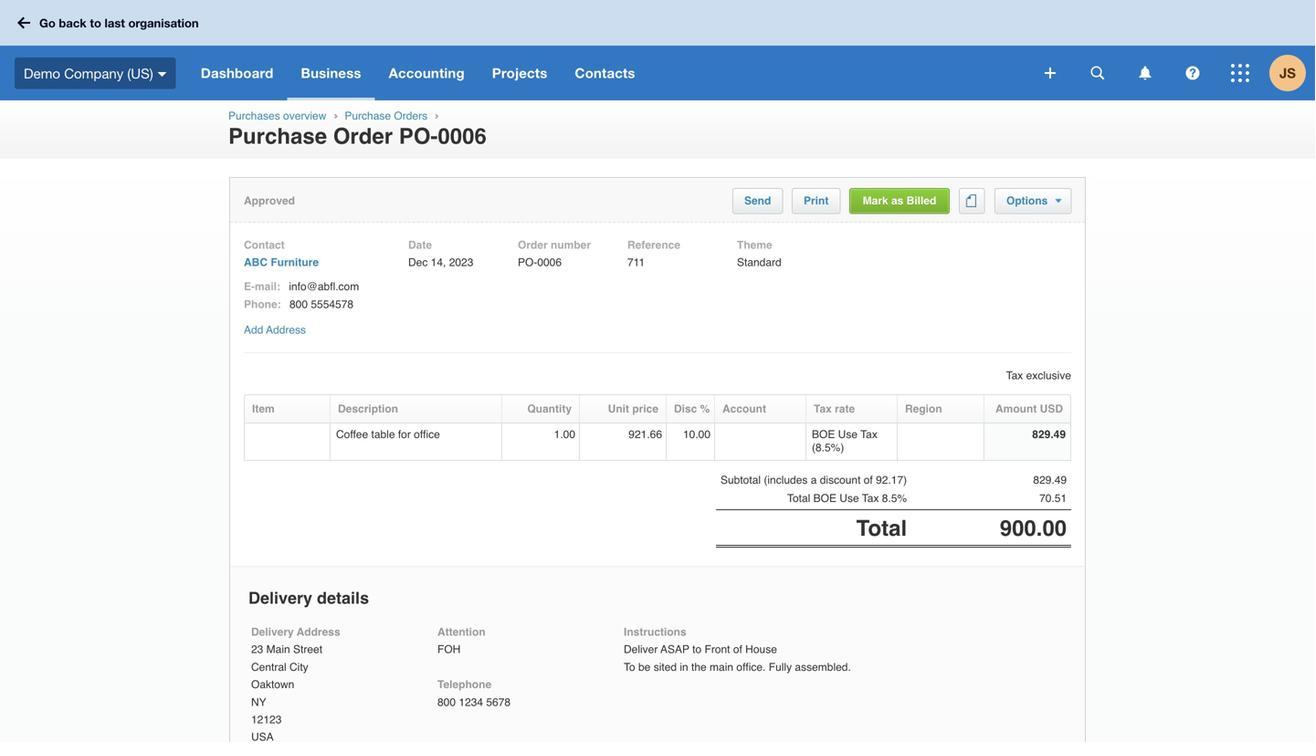 Task type: describe. For each thing, give the bounding box(es) containing it.
purchase orders link
[[345, 110, 427, 122]]

region
[[905, 403, 942, 416]]

po- for order
[[399, 124, 438, 149]]

details
[[317, 589, 369, 608]]

street
[[293, 644, 322, 656]]

0 vertical spatial to
[[90, 16, 101, 30]]

0 vertical spatial of
[[864, 474, 873, 487]]

go back to last organisation link
[[11, 7, 210, 39]]

assembled.
[[795, 661, 851, 674]]

subtotal (includes a discount of 92.17)
[[721, 474, 907, 487]]

0 horizontal spatial order
[[333, 124, 393, 149]]

standard
[[737, 256, 781, 269]]

boe inside boe use tax (8.5%)
[[812, 428, 835, 441]]

coffee table for office
[[336, 428, 440, 441]]

disc
[[674, 403, 697, 416]]

in
[[680, 661, 688, 674]]

subtotal
[[721, 474, 761, 487]]

options
[[1006, 195, 1048, 207]]

accounting button
[[375, 46, 478, 100]]

900.00
[[1000, 516, 1067, 541]]

rate
[[835, 403, 855, 416]]

10.00
[[683, 428, 710, 441]]

(includes
[[764, 474, 808, 487]]

23
[[251, 644, 263, 656]]

orders
[[394, 110, 427, 122]]

contacts
[[575, 65, 635, 81]]

business
[[301, 65, 361, 81]]

furniture
[[271, 256, 319, 269]]

14,
[[431, 256, 446, 269]]

instructions deliver asap to front of house to be sited in the main office. fully assembled.
[[624, 626, 851, 674]]

price
[[632, 403, 658, 416]]

reference
[[627, 239, 680, 252]]

house
[[745, 644, 777, 656]]

print button
[[804, 195, 829, 207]]

date dec 14, 2023
[[408, 239, 473, 269]]

description
[[338, 403, 398, 416]]

0006 for purchase order po-0006
[[438, 124, 487, 149]]

front
[[705, 644, 730, 656]]

tax left rate
[[814, 403, 832, 416]]

purchases overview
[[228, 110, 326, 122]]

company
[[64, 65, 123, 81]]

total for total boe use tax 8.5%
[[787, 492, 810, 505]]

delivery details
[[248, 589, 369, 608]]

purchase for purchase order po-0006
[[228, 124, 327, 149]]

business button
[[287, 46, 375, 100]]

asap
[[661, 644, 689, 656]]

unit
[[608, 403, 629, 416]]

info@abfl.com
[[289, 280, 359, 293]]

add
[[244, 324, 263, 336]]

attention foh
[[437, 626, 486, 656]]

5554578
[[311, 298, 353, 311]]

disc %
[[674, 403, 710, 416]]

item
[[252, 403, 275, 416]]

back
[[59, 16, 87, 30]]

theme
[[737, 239, 772, 252]]

options button
[[1006, 195, 1061, 207]]

fully
[[769, 661, 792, 674]]

purchase order po-0006
[[228, 124, 487, 149]]

central
[[251, 661, 286, 674]]

attention
[[437, 626, 486, 639]]

tax rate
[[814, 403, 855, 416]]

purchases overview link
[[228, 110, 326, 122]]

phone:
[[244, 298, 281, 311]]

abc furniture
[[244, 256, 319, 269]]

instructions
[[624, 626, 686, 639]]

office
[[414, 428, 440, 441]]

use inside boe use tax (8.5%)
[[838, 428, 858, 441]]

last
[[105, 16, 125, 30]]

of inside instructions deliver asap to front of house to be sited in the main office. fully assembled.
[[733, 644, 742, 656]]

purchase for purchase orders
[[345, 110, 391, 122]]

1 vertical spatial use
[[840, 492, 859, 505]]

be
[[638, 661, 651, 674]]

telephone
[[437, 679, 491, 691]]

delivery for delivery address 23 main street central city oaktown ny 12123
[[251, 626, 294, 639]]

telephone 800 1234 5678
[[437, 679, 511, 709]]

main
[[710, 661, 733, 674]]

dec
[[408, 256, 428, 269]]

abc furniture link
[[244, 256, 319, 269]]

2023
[[449, 256, 473, 269]]



Task type: locate. For each thing, give the bounding box(es) containing it.
the
[[691, 661, 707, 674]]

purchase orders
[[345, 110, 427, 122]]

use
[[838, 428, 858, 441], [840, 492, 859, 505]]

a
[[811, 474, 817, 487]]

discount
[[820, 474, 861, 487]]

accounting
[[389, 65, 465, 81]]

order inside 'order number po-0006'
[[518, 239, 548, 252]]

to
[[624, 661, 635, 674]]

main
[[266, 644, 290, 656]]

total
[[787, 492, 810, 505], [856, 516, 907, 541]]

for
[[398, 428, 411, 441]]

banner
[[0, 0, 1315, 100]]

1 horizontal spatial svg image
[[1045, 68, 1056, 79]]

800
[[289, 298, 308, 311], [437, 696, 456, 709]]

tax inside boe use tax (8.5%)
[[860, 428, 877, 441]]

(8.5%)
[[812, 442, 844, 454]]

svg image inside go back to last organisation link
[[17, 17, 30, 29]]

boe up "(8.5%)"
[[812, 428, 835, 441]]

0 vertical spatial address
[[266, 324, 306, 336]]

go back to last organisation
[[39, 16, 199, 30]]

1 vertical spatial 0006
[[537, 256, 562, 269]]

abc
[[244, 256, 268, 269]]

total down (includes
[[787, 492, 810, 505]]

1 vertical spatial order
[[518, 239, 548, 252]]

dashboard
[[201, 65, 273, 81]]

1 horizontal spatial to
[[692, 644, 702, 656]]

address for add address
[[266, 324, 306, 336]]

add address link
[[244, 324, 306, 336]]

demo
[[24, 65, 60, 81]]

1 horizontal spatial purchase
[[345, 110, 391, 122]]

address up street
[[297, 626, 340, 639]]

0 horizontal spatial total
[[787, 492, 810, 505]]

800 inside the e-mail: info@abfl.com phone: 800 5554578
[[289, 298, 308, 311]]

foh
[[437, 644, 461, 656]]

send button
[[744, 195, 771, 207]]

1 vertical spatial of
[[733, 644, 742, 656]]

overview
[[283, 110, 326, 122]]

delivery inside "delivery address 23 main street central city oaktown ny 12123"
[[251, 626, 294, 639]]

quantity
[[527, 403, 572, 416]]

send
[[744, 195, 771, 207]]

1234
[[459, 696, 483, 709]]

address
[[266, 324, 306, 336], [297, 626, 340, 639]]

to inside instructions deliver asap to front of house to be sited in the main office. fully assembled.
[[692, 644, 702, 656]]

mail:
[[255, 280, 280, 293]]

purchase down purchases overview
[[228, 124, 327, 149]]

js button
[[1269, 46, 1315, 100]]

purchase up purchase order po-0006
[[345, 110, 391, 122]]

e-
[[244, 280, 255, 293]]

tax
[[1006, 370, 1023, 382], [814, 403, 832, 416], [860, 428, 877, 441], [862, 492, 879, 505]]

unit price
[[608, 403, 658, 416]]

0 horizontal spatial purchase
[[228, 124, 327, 149]]

address for delivery address 23 main street central city oaktown ny 12123
[[297, 626, 340, 639]]

0 vertical spatial purchase
[[345, 110, 391, 122]]

to up the on the bottom right of the page
[[692, 644, 702, 656]]

exclusive
[[1026, 370, 1071, 382]]

mark as billed
[[863, 195, 936, 207]]

of left 92.17)
[[864, 474, 873, 487]]

office.
[[736, 661, 766, 674]]

2 horizontal spatial svg image
[[1091, 66, 1105, 80]]

0 horizontal spatial to
[[90, 16, 101, 30]]

800 left 1234
[[437, 696, 456, 709]]

billed
[[907, 195, 936, 207]]

800 inside telephone 800 1234 5678
[[437, 696, 456, 709]]

tax left 8.5%
[[862, 492, 879, 505]]

svg image
[[17, 17, 30, 29], [1091, 66, 1105, 80], [1045, 68, 1056, 79]]

ny
[[251, 696, 266, 709]]

boe down subtotal (includes a discount of 92.17)
[[813, 492, 836, 505]]

800 down info@abfl.com
[[289, 298, 308, 311]]

921.66
[[629, 428, 662, 441]]

tax exclusive
[[1006, 370, 1071, 382]]

0006 for order number po-0006
[[537, 256, 562, 269]]

use down discount
[[840, 492, 859, 505]]

js
[[1279, 65, 1296, 81]]

theme standard
[[737, 239, 781, 269]]

mark as billed button
[[863, 195, 936, 207]]

0006 down number
[[537, 256, 562, 269]]

1 horizontal spatial po-
[[518, 256, 537, 269]]

8.5%
[[882, 492, 907, 505]]

po- right 2023 on the top of the page
[[518, 256, 537, 269]]

svg image inside demo company (us) "popup button"
[[158, 72, 167, 76]]

coffee
[[336, 428, 368, 441]]

0 vertical spatial boe
[[812, 428, 835, 441]]

po- inside 'order number po-0006'
[[518, 256, 537, 269]]

boe use tax (8.5%)
[[812, 428, 877, 454]]

svg image
[[1231, 64, 1249, 82], [1139, 66, 1151, 80], [1186, 66, 1199, 80], [158, 72, 167, 76]]

city
[[290, 661, 308, 674]]

use up "(8.5%)"
[[838, 428, 858, 441]]

total down 8.5%
[[856, 516, 907, 541]]

1 vertical spatial purchase
[[228, 124, 327, 149]]

amount
[[995, 403, 1037, 416]]

1 horizontal spatial total
[[856, 516, 907, 541]]

70.51
[[1039, 492, 1067, 505]]

purchase
[[345, 110, 391, 122], [228, 124, 327, 149]]

sited
[[654, 661, 677, 674]]

address inside "delivery address 23 main street central city oaktown ny 12123"
[[297, 626, 340, 639]]

1 vertical spatial po-
[[518, 256, 537, 269]]

address right add
[[266, 324, 306, 336]]

purchases
[[228, 110, 280, 122]]

0 vertical spatial order
[[333, 124, 393, 149]]

e-mail: info@abfl.com phone: 800 5554578
[[244, 280, 359, 311]]

0006 inside 'order number po-0006'
[[537, 256, 562, 269]]

of
[[864, 474, 873, 487], [733, 644, 742, 656]]

0 horizontal spatial of
[[733, 644, 742, 656]]

1 horizontal spatial 0006
[[537, 256, 562, 269]]

0 vertical spatial delivery
[[248, 589, 312, 608]]

0 horizontal spatial po-
[[399, 124, 438, 149]]

92.17)
[[876, 474, 907, 487]]

to left "last"
[[90, 16, 101, 30]]

projects button
[[478, 46, 561, 100]]

1 vertical spatial boe
[[813, 492, 836, 505]]

demo company (us) button
[[0, 46, 187, 100]]

po- for number
[[518, 256, 537, 269]]

0 horizontal spatial 800
[[289, 298, 308, 311]]

go
[[39, 16, 56, 30]]

1 vertical spatial delivery
[[251, 626, 294, 639]]

1 vertical spatial 800
[[437, 696, 456, 709]]

0 vertical spatial 829.49
[[1032, 428, 1066, 441]]

0 horizontal spatial 0006
[[438, 124, 487, 149]]

1 horizontal spatial of
[[864, 474, 873, 487]]

829.49 down usd
[[1032, 428, 1066, 441]]

order left number
[[518, 239, 548, 252]]

delivery address 23 main street central city oaktown ny 12123
[[251, 626, 340, 726]]

oaktown
[[251, 679, 294, 691]]

projects
[[492, 65, 547, 81]]

account
[[722, 403, 766, 416]]

1 vertical spatial address
[[297, 626, 340, 639]]

5678
[[486, 696, 511, 709]]

order down purchase orders link
[[333, 124, 393, 149]]

organisation
[[128, 16, 199, 30]]

711
[[627, 256, 645, 269]]

12123
[[251, 714, 282, 726]]

0 vertical spatial po-
[[399, 124, 438, 149]]

reference 711
[[627, 239, 680, 269]]

total boe use tax 8.5%
[[787, 492, 907, 505]]

tax up 92.17)
[[860, 428, 877, 441]]

0 vertical spatial 0006
[[438, 124, 487, 149]]

0 vertical spatial use
[[838, 428, 858, 441]]

1 vertical spatial 829.49
[[1033, 474, 1067, 487]]

delivery for delivery details
[[248, 589, 312, 608]]

(us)
[[127, 65, 153, 81]]

1 vertical spatial total
[[856, 516, 907, 541]]

1 vertical spatial to
[[692, 644, 702, 656]]

829.49 up the 70.51
[[1033, 474, 1067, 487]]

approved
[[244, 195, 295, 207]]

mark
[[863, 195, 888, 207]]

as
[[891, 195, 903, 207]]

%
[[700, 403, 710, 416]]

1 horizontal spatial 800
[[437, 696, 456, 709]]

of right front
[[733, 644, 742, 656]]

0 vertical spatial 800
[[289, 298, 308, 311]]

number
[[551, 239, 591, 252]]

add address
[[244, 324, 306, 336]]

0 vertical spatial total
[[787, 492, 810, 505]]

total for total
[[856, 516, 907, 541]]

banner containing dashboard
[[0, 0, 1315, 100]]

po- down orders at the top of page
[[399, 124, 438, 149]]

tax up amount
[[1006, 370, 1023, 382]]

0006 down accounting
[[438, 124, 487, 149]]

0 horizontal spatial svg image
[[17, 17, 30, 29]]

contact
[[244, 239, 285, 252]]

1 horizontal spatial order
[[518, 239, 548, 252]]



Task type: vqa. For each thing, say whether or not it's contained in the screenshot.


